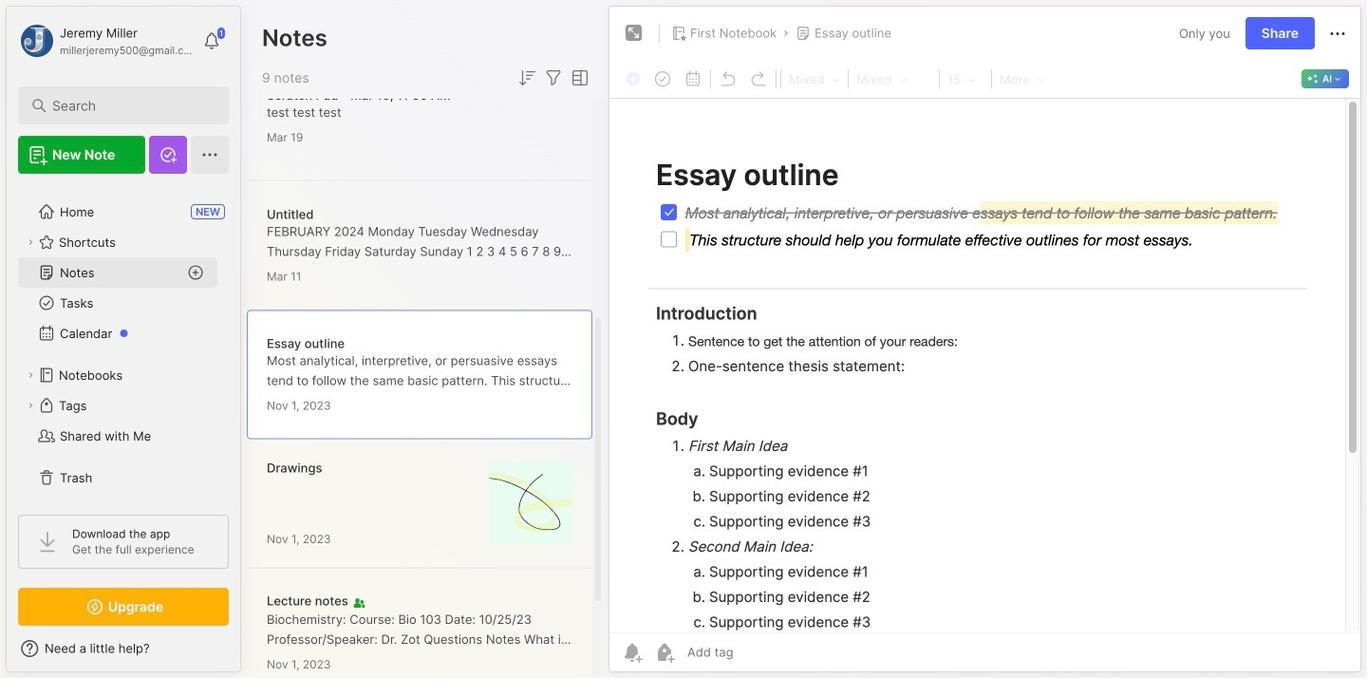 Task type: vqa. For each thing, say whether or not it's contained in the screenshot.
add filters image
yes



Task type: describe. For each thing, give the bounding box(es) containing it.
note window element
[[609, 6, 1362, 677]]

main element
[[0, 0, 247, 678]]

heading level image
[[783, 66, 846, 91]]

expand note image
[[623, 22, 646, 45]]

Add filters field
[[542, 66, 565, 89]]

Account field
[[18, 22, 194, 60]]

font size image
[[942, 66, 990, 91]]

add a reminder image
[[621, 641, 644, 664]]

WHAT'S NEW field
[[7, 633, 240, 664]]

insert image
[[621, 66, 648, 91]]

Insert field
[[621, 66, 648, 91]]

Sort options field
[[516, 66, 538, 89]]

add filters image
[[542, 66, 565, 89]]

more actions image
[[1327, 22, 1349, 45]]

expand tags image
[[25, 400, 36, 411]]



Task type: locate. For each thing, give the bounding box(es) containing it.
Add tag field
[[686, 644, 828, 660]]

add tag image
[[653, 641, 676, 664]]

Font family field
[[851, 66, 937, 91]]

more image
[[994, 66, 1051, 91]]

Heading level field
[[783, 66, 846, 91]]

More field
[[994, 66, 1051, 91]]

Font size field
[[942, 66, 990, 91]]

none search field inside main element
[[52, 94, 204, 117]]

None search field
[[52, 94, 204, 117]]

View options field
[[565, 66, 592, 89]]

expand notebooks image
[[25, 369, 36, 381]]

More actions field
[[1327, 21, 1349, 45]]

click to collapse image
[[240, 643, 254, 666]]

Search text field
[[52, 97, 204, 115]]

tree inside main element
[[7, 185, 240, 504]]

thumbnail image
[[489, 461, 573, 544]]

Note Editor text field
[[610, 98, 1361, 632]]

tree
[[7, 185, 240, 504]]

font family image
[[851, 66, 937, 91]]



